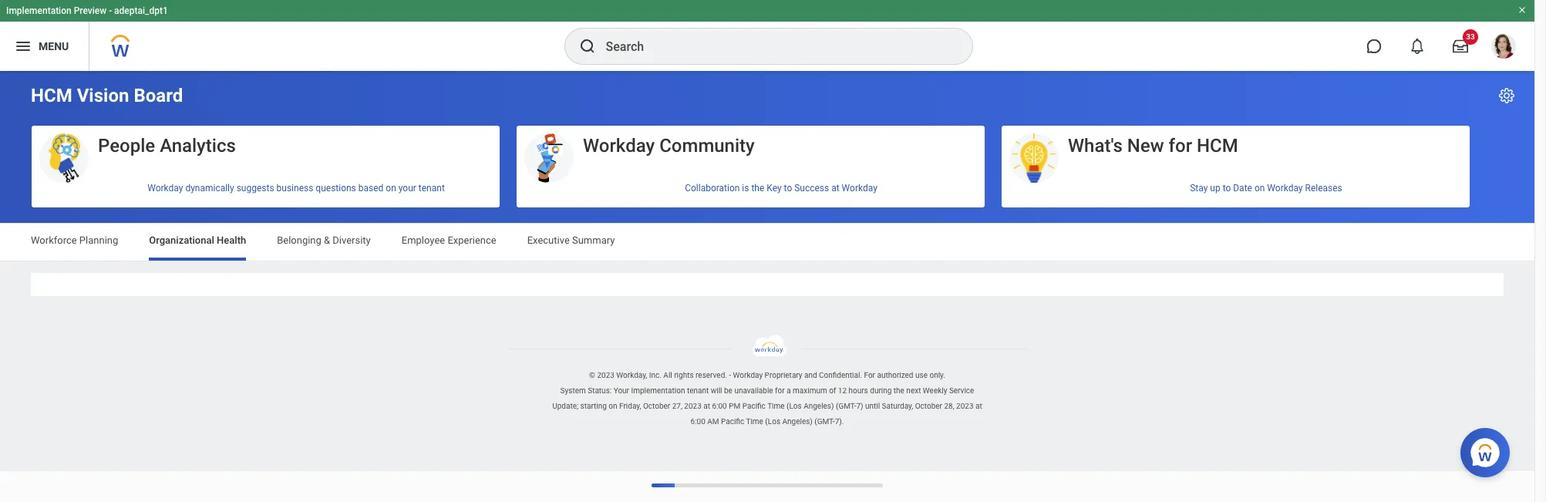 Task type: locate. For each thing, give the bounding box(es) containing it.
(gmt- down of in the right of the page
[[815, 417, 835, 426]]

during
[[870, 386, 892, 395]]

notifications large image
[[1410, 39, 1425, 54]]

6:00
[[712, 402, 727, 410], [691, 417, 706, 426]]

1 horizontal spatial 2023
[[684, 402, 702, 410]]

on inside © 2023 workday, inc. all rights reserved. - workday proprietary and confidential. for authorized use only. system status: your implementation tenant will be unavailable for a maximum of 12 hours during the next weekly service update; starting on friday, october 27, 2023 at 6:00 pm pacific time (los angeles) (gmt-7) until saturday, october 28, 2023 at 6:00 am pacific time (los angeles) (gmt-7).
[[609, 402, 617, 410]]

date
[[1233, 182, 1252, 193]]

1 vertical spatial (gmt-
[[815, 417, 835, 426]]

at right success on the top right
[[832, 182, 840, 193]]

tab list containing workforce planning
[[15, 224, 1519, 261]]

2023 right 28,
[[956, 402, 974, 410]]

what's new for hcm button
[[1002, 126, 1470, 184]]

questions
[[316, 182, 356, 193]]

angeles) down a
[[782, 417, 813, 426]]

6:00 left pm
[[712, 402, 727, 410]]

0 vertical spatial pacific
[[742, 402, 766, 410]]

implementation inside menu banner
[[6, 5, 71, 16]]

dynamically
[[185, 182, 234, 193]]

analytics
[[160, 135, 236, 157]]

1 vertical spatial implementation
[[631, 386, 685, 395]]

1 vertical spatial the
[[894, 386, 905, 395]]

1 horizontal spatial time
[[767, 402, 785, 410]]

0 vertical spatial (los
[[787, 402, 802, 410]]

0 horizontal spatial time
[[746, 417, 763, 426]]

2 horizontal spatial at
[[976, 402, 982, 410]]

0 vertical spatial hcm
[[31, 85, 72, 106]]

0 vertical spatial for
[[1169, 135, 1192, 157]]

inc.
[[649, 371, 662, 379]]

use
[[915, 371, 928, 379]]

tenant right the your
[[419, 182, 445, 193]]

1 horizontal spatial (gmt-
[[836, 402, 856, 410]]

a
[[787, 386, 791, 395]]

1 horizontal spatial tenant
[[687, 386, 709, 395]]

1 horizontal spatial 6:00
[[712, 402, 727, 410]]

close environment banner image
[[1518, 5, 1527, 15]]

to
[[784, 182, 792, 193], [1223, 182, 1231, 193]]

profile logan mcneil image
[[1491, 34, 1516, 62]]

at up am
[[704, 402, 710, 410]]

tab list
[[15, 224, 1519, 261]]

1 to from the left
[[784, 182, 792, 193]]

implementation down inc.
[[631, 386, 685, 395]]

0 vertical spatial the
[[751, 182, 765, 193]]

is
[[742, 182, 749, 193]]

proprietary
[[765, 371, 802, 379]]

hcm up up
[[1197, 135, 1238, 157]]

tenant
[[419, 182, 445, 193], [687, 386, 709, 395]]

0 horizontal spatial to
[[784, 182, 792, 193]]

tenant inside © 2023 workday, inc. all rights reserved. - workday proprietary and confidential. for authorized use only. system status: your implementation tenant will be unavailable for a maximum of 12 hours during the next weekly service update; starting on friday, october 27, 2023 at 6:00 pm pacific time (los angeles) (gmt-7) until saturday, october 28, 2023 at 6:00 am pacific time (los angeles) (gmt-7).
[[687, 386, 709, 395]]

2023 right ©
[[597, 371, 615, 379]]

(los down unavailable
[[765, 417, 780, 426]]

hcm
[[31, 85, 72, 106], [1197, 135, 1238, 157]]

on right the date
[[1255, 182, 1265, 193]]

menu banner
[[0, 0, 1535, 71]]

workforce planning
[[31, 234, 118, 246]]

workday dynamically suggests business questions based on your tenant link
[[32, 176, 500, 199]]

0 vertical spatial implementation
[[6, 5, 71, 16]]

weekly
[[923, 386, 947, 395]]

am
[[707, 417, 719, 426]]

1 horizontal spatial hcm
[[1197, 135, 1238, 157]]

angeles) down maximum
[[804, 402, 834, 410]]

2023 right 27,
[[684, 402, 702, 410]]

stay
[[1190, 182, 1208, 193]]

0 horizontal spatial (gmt-
[[815, 417, 835, 426]]

implementation up menu dropdown button
[[6, 5, 71, 16]]

only.
[[930, 371, 945, 379]]

up
[[1210, 182, 1221, 193]]

6:00 left am
[[691, 417, 706, 426]]

7).
[[835, 417, 844, 426]]

at
[[832, 182, 840, 193], [704, 402, 710, 410], [976, 402, 982, 410]]

0 horizontal spatial at
[[704, 402, 710, 410]]

0 vertical spatial 6:00
[[712, 402, 727, 410]]

0 horizontal spatial the
[[751, 182, 765, 193]]

implementation
[[6, 5, 71, 16], [631, 386, 685, 395]]

1 vertical spatial (los
[[765, 417, 780, 426]]

0 vertical spatial -
[[109, 5, 112, 16]]

- right preview
[[109, 5, 112, 16]]

- up be
[[729, 371, 731, 379]]

0 vertical spatial (gmt-
[[836, 402, 856, 410]]

1 horizontal spatial to
[[1223, 182, 1231, 193]]

business
[[277, 182, 313, 193]]

october
[[643, 402, 670, 410], [915, 402, 942, 410]]

(los
[[787, 402, 802, 410], [765, 417, 780, 426]]

1 horizontal spatial -
[[729, 371, 731, 379]]

1 vertical spatial tenant
[[687, 386, 709, 395]]

the inside © 2023 workday, inc. all rights reserved. - workday proprietary and confidential. for authorized use only. system status: your implementation tenant will be unavailable for a maximum of 12 hours during the next weekly service update; starting on friday, october 27, 2023 at 6:00 pm pacific time (los angeles) (gmt-7) until saturday, october 28, 2023 at 6:00 am pacific time (los angeles) (gmt-7).
[[894, 386, 905, 395]]

for
[[1169, 135, 1192, 157], [775, 386, 785, 395]]

your
[[399, 182, 416, 193]]

0 horizontal spatial tenant
[[419, 182, 445, 193]]

planning
[[79, 234, 118, 246]]

1 vertical spatial time
[[746, 417, 763, 426]]

1 horizontal spatial (los
[[787, 402, 802, 410]]

pacific down pm
[[721, 417, 744, 426]]

on left friday,
[[609, 402, 617, 410]]

1 vertical spatial hcm
[[1197, 135, 1238, 157]]

menu button
[[0, 22, 89, 71]]

©
[[589, 371, 595, 379]]

what's
[[1068, 135, 1123, 157]]

to right key
[[784, 182, 792, 193]]

1 horizontal spatial implementation
[[631, 386, 685, 395]]

1 horizontal spatial at
[[832, 182, 840, 193]]

at right 28,
[[976, 402, 982, 410]]

status:
[[588, 386, 612, 395]]

-
[[109, 5, 112, 16], [729, 371, 731, 379]]

0 horizontal spatial hcm
[[31, 85, 72, 106]]

for inside button
[[1169, 135, 1192, 157]]

2 horizontal spatial on
[[1255, 182, 1265, 193]]

for right the new
[[1169, 135, 1192, 157]]

2 october from the left
[[915, 402, 942, 410]]

0 vertical spatial tenant
[[419, 182, 445, 193]]

1 vertical spatial 6:00
[[691, 417, 706, 426]]

0 horizontal spatial 2023
[[597, 371, 615, 379]]

executive summary
[[527, 234, 615, 246]]

hcm down menu
[[31, 85, 72, 106]]

on left the your
[[386, 182, 396, 193]]

1 horizontal spatial october
[[915, 402, 942, 410]]

0 horizontal spatial -
[[109, 5, 112, 16]]

(gmt- down '12'
[[836, 402, 856, 410]]

footer containing © 2023 workday, inc. all rights reserved. - workday proprietary and confidential. for authorized use only. system status: your implementation tenant will be unavailable for a maximum of 12 hours during the next weekly service update; starting on friday, october 27, 2023 at 6:00 pm pacific time (los angeles) (gmt-7) until saturday, october 28, 2023 at 6:00 am pacific time (los angeles) (gmt-7).
[[0, 335, 1535, 430]]

update;
[[552, 402, 578, 410]]

1 horizontal spatial on
[[609, 402, 617, 410]]

key
[[767, 182, 782, 193]]

© 2023 workday, inc. all rights reserved. - workday proprietary and confidential. for authorized use only. system status: your implementation tenant will be unavailable for a maximum of 12 hours during the next weekly service update; starting on friday, october 27, 2023 at 6:00 pm pacific time (los angeles) (gmt-7) until saturday, october 28, 2023 at 6:00 am pacific time (los angeles) (gmt-7).
[[552, 371, 982, 426]]

1 vertical spatial for
[[775, 386, 785, 395]]

stay up to date on workday releases
[[1190, 182, 1342, 193]]

the left next
[[894, 386, 905, 395]]

angeles)
[[804, 402, 834, 410], [782, 417, 813, 426]]

october left 27,
[[643, 402, 670, 410]]

the right is
[[751, 182, 765, 193]]

workday
[[583, 135, 655, 157], [147, 182, 183, 193], [842, 182, 877, 193], [1267, 182, 1303, 193], [733, 371, 763, 379]]

0 horizontal spatial for
[[775, 386, 785, 395]]

workforce
[[31, 234, 77, 246]]

main content
[[0, 71, 1535, 310]]

pacific down unavailable
[[742, 402, 766, 410]]

footer
[[0, 335, 1535, 430]]

workday community button
[[517, 126, 985, 184]]

2 to from the left
[[1223, 182, 1231, 193]]

configure this page image
[[1498, 86, 1516, 105]]

saturday,
[[882, 402, 913, 410]]

the inside main content
[[751, 182, 765, 193]]

october down 'weekly'
[[915, 402, 942, 410]]

people
[[98, 135, 155, 157]]

for left a
[[775, 386, 785, 395]]

authorized
[[877, 371, 913, 379]]

1 horizontal spatial the
[[894, 386, 905, 395]]

pacific
[[742, 402, 766, 410], [721, 417, 744, 426]]

next
[[906, 386, 921, 395]]

the
[[751, 182, 765, 193], [894, 386, 905, 395]]

to right up
[[1223, 182, 1231, 193]]

1 vertical spatial pacific
[[721, 417, 744, 426]]

0 horizontal spatial october
[[643, 402, 670, 410]]

time
[[767, 402, 785, 410], [746, 417, 763, 426]]

implementation inside © 2023 workday, inc. all rights reserved. - workday proprietary and confidential. for authorized use only. system status: your implementation tenant will be unavailable for a maximum of 12 hours during the next weekly service update; starting on friday, october 27, 2023 at 6:00 pm pacific time (los angeles) (gmt-7) until saturday, october 28, 2023 at 6:00 am pacific time (los angeles) (gmt-7).
[[631, 386, 685, 395]]

0 horizontal spatial implementation
[[6, 5, 71, 16]]

people analytics button
[[32, 126, 500, 184]]

1 vertical spatial -
[[729, 371, 731, 379]]

(los down a
[[787, 402, 802, 410]]

2023
[[597, 371, 615, 379], [684, 402, 702, 410], [956, 402, 974, 410]]

tenant left will
[[687, 386, 709, 395]]

1 horizontal spatial for
[[1169, 135, 1192, 157]]



Task type: vqa. For each thing, say whether or not it's contained in the screenshot.
Acting Decisively
no



Task type: describe. For each thing, give the bounding box(es) containing it.
inbox large image
[[1453, 39, 1468, 54]]

pm
[[729, 402, 741, 410]]

collaboration is the key to success at workday
[[685, 182, 877, 193]]

28,
[[944, 402, 954, 410]]

health
[[217, 234, 246, 246]]

for
[[864, 371, 875, 379]]

starting
[[580, 402, 607, 410]]

new
[[1127, 135, 1164, 157]]

0 vertical spatial time
[[767, 402, 785, 410]]

workday inside © 2023 workday, inc. all rights reserved. - workday proprietary and confidential. for authorized use only. system status: your implementation tenant will be unavailable for a maximum of 12 hours during the next weekly service update; starting on friday, october 27, 2023 at 6:00 pm pacific time (los angeles) (gmt-7) until saturday, october 28, 2023 at 6:00 am pacific time (los angeles) (gmt-7).
[[733, 371, 763, 379]]

search image
[[578, 37, 597, 56]]

to inside stay up to date on workday releases link
[[1223, 182, 1231, 193]]

collaboration
[[685, 182, 740, 193]]

unavailable
[[734, 386, 773, 395]]

friday,
[[619, 402, 641, 410]]

suggests
[[237, 182, 274, 193]]

1 october from the left
[[643, 402, 670, 410]]

until
[[865, 402, 880, 410]]

27,
[[672, 402, 682, 410]]

summary
[[572, 234, 615, 246]]

1 vertical spatial angeles)
[[782, 417, 813, 426]]

system
[[560, 386, 586, 395]]

employee experience
[[402, 234, 496, 246]]

reserved.
[[696, 371, 727, 379]]

adeptai_dpt1
[[114, 5, 168, 16]]

organizational
[[149, 234, 214, 246]]

2 horizontal spatial 2023
[[956, 402, 974, 410]]

based
[[358, 182, 384, 193]]

main content containing hcm vision board
[[0, 71, 1535, 310]]

will
[[711, 386, 722, 395]]

stay up to date on workday releases link
[[1002, 176, 1470, 199]]

workday dynamically suggests business questions based on your tenant
[[147, 182, 445, 193]]

releases
[[1305, 182, 1342, 193]]

implementation preview -   adeptai_dpt1
[[6, 5, 168, 16]]

workday inside "button"
[[583, 135, 655, 157]]

workday,
[[616, 371, 647, 379]]

vision
[[77, 85, 129, 106]]

diversity
[[333, 234, 371, 246]]

your
[[614, 386, 629, 395]]

hcm inside button
[[1197, 135, 1238, 157]]

preview
[[74, 5, 107, 16]]

be
[[724, 386, 733, 395]]

hours
[[849, 386, 868, 395]]

belonging
[[277, 234, 321, 246]]

menu
[[39, 40, 69, 52]]

collaboration is the key to success at workday link
[[517, 176, 985, 199]]

experience
[[448, 234, 496, 246]]

board
[[134, 85, 183, 106]]

workday community
[[583, 135, 755, 157]]

people analytics
[[98, 135, 236, 157]]

executive
[[527, 234, 570, 246]]

what's new for hcm
[[1068, 135, 1238, 157]]

confidential.
[[819, 371, 862, 379]]

employee
[[402, 234, 445, 246]]

12
[[838, 386, 847, 395]]

belonging & diversity
[[277, 234, 371, 246]]

- inside menu banner
[[109, 5, 112, 16]]

0 horizontal spatial 6:00
[[691, 417, 706, 426]]

0 horizontal spatial on
[[386, 182, 396, 193]]

for inside © 2023 workday, inc. all rights reserved. - workday proprietary and confidential. for authorized use only. system status: your implementation tenant will be unavailable for a maximum of 12 hours during the next weekly service update; starting on friday, october 27, 2023 at 6:00 pm pacific time (los angeles) (gmt-7) until saturday, october 28, 2023 at 6:00 am pacific time (los angeles) (gmt-7).
[[775, 386, 785, 395]]

rights
[[674, 371, 694, 379]]

33
[[1466, 32, 1475, 41]]

33 button
[[1444, 29, 1478, 63]]

success
[[794, 182, 829, 193]]

&
[[324, 234, 330, 246]]

hcm vision board
[[31, 85, 183, 106]]

and
[[804, 371, 817, 379]]

7)
[[856, 402, 863, 410]]

community
[[659, 135, 755, 157]]

0 horizontal spatial (los
[[765, 417, 780, 426]]

service
[[949, 386, 974, 395]]

organizational health
[[149, 234, 246, 246]]

of
[[829, 386, 836, 395]]

Search Workday  search field
[[606, 29, 940, 63]]

maximum
[[793, 386, 827, 395]]

justify image
[[14, 37, 32, 56]]

0 vertical spatial angeles)
[[804, 402, 834, 410]]

to inside collaboration is the key to success at workday link
[[784, 182, 792, 193]]

- inside © 2023 workday, inc. all rights reserved. - workday proprietary and confidential. for authorized use only. system status: your implementation tenant will be unavailable for a maximum of 12 hours during the next weekly service update; starting on friday, october 27, 2023 at 6:00 pm pacific time (los angeles) (gmt-7) until saturday, october 28, 2023 at 6:00 am pacific time (los angeles) (gmt-7).
[[729, 371, 731, 379]]

all
[[663, 371, 672, 379]]



